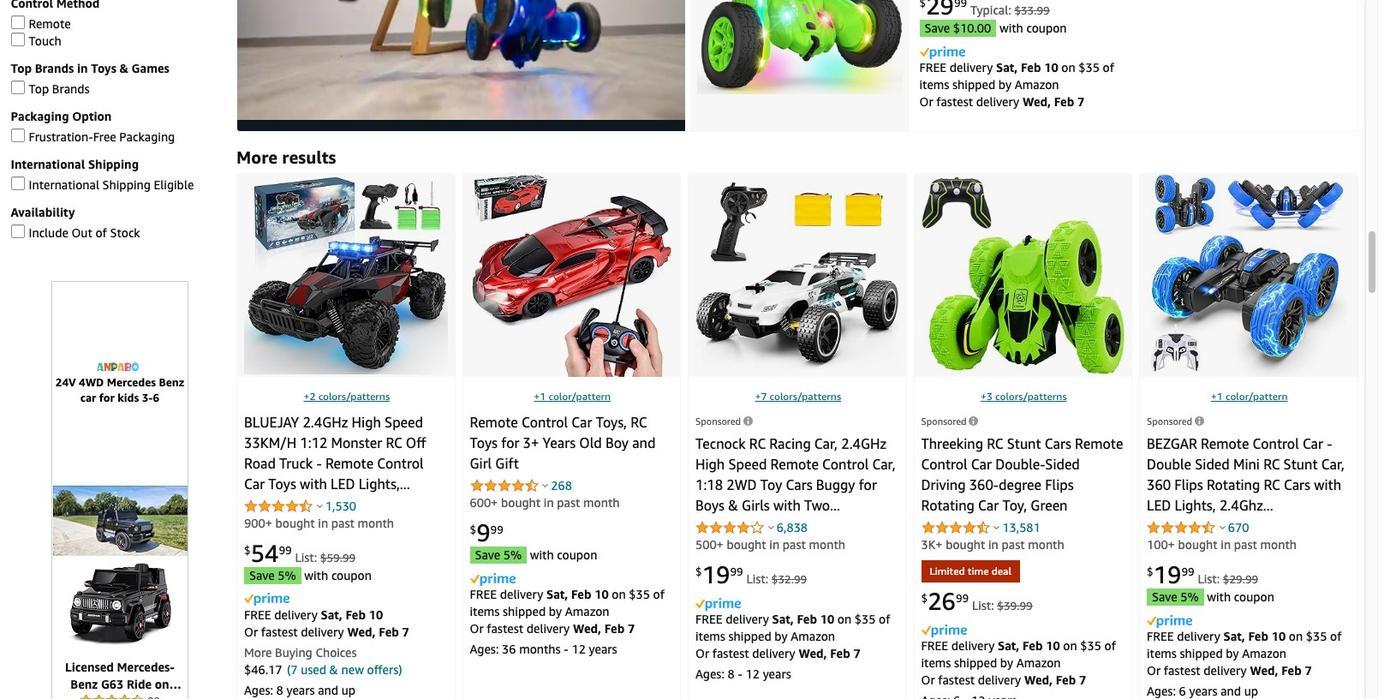 Task type: describe. For each thing, give the bounding box(es) containing it.
international shipping eligible
[[29, 178, 194, 192]]

free delivery sat, feb 10 on $35 of items shipped by amazon element for bezgar remote control car - double sided mini rc stunt car, 360 flips rotating rc cars with led lights, 2.4ghz indoor/outdoor all terrain rechargeable electric toy cars
[[1147, 629, 1342, 660]]

bought up limited time deal
[[946, 537, 986, 552]]

10 for 3k+ bought in past month
[[1046, 638, 1060, 653]]

past for 9
[[557, 496, 580, 510]]

1:18
[[696, 477, 723, 494]]

new
[[341, 662, 364, 677]]

ages: for ages: 8 - 12 years
[[696, 666, 725, 681]]

free delivery sat, feb 10 on $35 of items shipped by amazon element for tecnock rc racing car, 2.4ghz high speed remote control car, 1:18 2wd toy cars buggy for boys & girls with two rechargeable batteries for car, gifts for kids (white)
[[696, 612, 891, 643]]

racing
[[770, 436, 811, 453]]

items down save $10.00 with coupon
[[920, 77, 950, 92]]

and right 6 at right
[[1221, 684, 1242, 698]]

save left the $10.00
[[925, 21, 950, 35]]

or fastest delivery wed, feb 7 up ages: 36 months - 12 years
[[470, 621, 635, 636]]

coupon down 600+ bought in past month
[[557, 548, 598, 562]]

frustration-free packaging
[[29, 130, 175, 144]]

100+
[[1147, 537, 1175, 552]]

by down save $10.00 with coupon
[[999, 77, 1012, 92]]

7 for 100+ bought in past month
[[1305, 663, 1312, 678]]

double
[[1147, 456, 1192, 473]]

save inside $ 54 99 list: $59.99 save 5% with coupon
[[249, 568, 275, 583]]

driving
[[922, 477, 966, 494]]

of for 500+ bought in past month
[[879, 612, 891, 626]]

ages: 6 years and up
[[1147, 684, 1259, 698]]

month down batteries
[[809, 537, 846, 552]]

7 for 600+ bought in past month
[[628, 621, 635, 636]]

top for top brands
[[29, 82, 49, 96]]

free
[[93, 130, 116, 144]]

1,530
[[325, 499, 357, 513]]

delivery up ages: 36 months - 12 years
[[527, 621, 570, 636]]

ages: inside more buying choices $46.17 (7 used & new offers) ages: 8 years and up
[[244, 683, 273, 697]]

2.4ghz
[[1220, 497, 1264, 514]]

delivery down "$39.99"
[[978, 672, 1022, 687]]

buying
[[275, 645, 313, 660]]

or for 600+ bought in past month
[[470, 621, 484, 636]]

0 vertical spatial 5%
[[504, 548, 522, 562]]

wed, down save $10.00 with coupon
[[1023, 94, 1051, 109]]

$33.99
[[1015, 4, 1050, 17]]

$29.99
[[1223, 573, 1259, 586]]

7 for 500+ bought in past month
[[854, 646, 861, 660]]

truck
[[279, 455, 313, 472]]

with inside $ 54 99 list: $59.99 save 5% with coupon
[[304, 568, 328, 583]]

ages: for ages: 6 years and up
[[1147, 684, 1176, 698]]

car up 360-
[[972, 456, 992, 473]]

shipped down the $10.00
[[953, 77, 996, 92]]

toy inside tecnock rc racing car, 2.4ghz high speed remote control car, 1:18 2wd toy cars buggy for boys & girls with two rechargeable batteries for car, gifts for kids (white)
[[761, 477, 783, 494]]

sat, for 100+ bought in past month
[[1224, 629, 1246, 643]]

bluejay 2.4ghz high speed 33km/h 1:12 monster rc off road truck - remote control car toys with led lights, rechargeable battery for kids 8- 12 and adults link
[[244, 414, 446, 534]]

bought for 54
[[275, 516, 315, 531]]

colors/patterns for tecnock rc racing car, 2.4ghz high speed remote control car, 1:18 2wd toy cars buggy for boys & girls with two rechargeable batteries for car, gifts for kids (white)
[[770, 390, 841, 403]]

brands for top brands
[[52, 82, 90, 96]]

remote inside tecnock rc racing car, 2.4ghz high speed remote control car, 1:18 2wd toy cars buggy for boys & girls with two rechargeable batteries for car, gifts for kids (white)
[[771, 456, 819, 473]]

for inside bluejay 2.4ghz high speed 33km/h 1:12 monster rc off road truck - remote control car toys with led lights, rechargeable battery for kids 8- 12 and adults
[[381, 496, 399, 513]]

popover image
[[1220, 525, 1226, 530]]

7 inside free delivery sat, feb 10 or fastest delivery wed, feb 7
[[402, 624, 409, 639]]

top for top brands in toys & games
[[11, 61, 32, 76]]

car inside bluejay 2.4ghz high speed 33km/h 1:12 monster rc off road truck - remote control car toys with led lights, rechargeable battery for kids 8- 12 and adults
[[244, 476, 265, 493]]

gift
[[496, 455, 519, 472]]

boys
[[696, 497, 725, 514]]

bluejay
[[244, 414, 299, 431]]

delivery down the $10.00
[[950, 60, 993, 74]]

control inside bluejay 2.4ghz high speed 33km/h 1:12 monster rc off road truck - remote control car toys with led lights, rechargeable battery for kids 8- 12 and adults
[[377, 455, 424, 472]]

rc inside 'threeking rc stunt cars remote control car double-sided driving 360-degree flips rotating car toy, green'
[[987, 436, 1004, 453]]

+3 colors/patterns link
[[981, 390, 1067, 403]]

& inside more buying choices $46.17 (7 used & new offers) ages: 8 years and up
[[330, 662, 338, 677]]

on for bezgar remote control car - double sided mini rc stunt car, 360 flips rotating rc cars with led lights, 2.4ghz indoor/outdoor all terrain rechargeable electric toy cars
[[1289, 629, 1303, 643]]

(7 used & new offers) link
[[287, 662, 402, 677]]

delivery down save 5% with coupon
[[500, 587, 543, 601]]

rc up all
[[1264, 477, 1281, 494]]

past for 19
[[1235, 537, 1258, 552]]

670
[[1229, 520, 1250, 535]]

of for 3k+ bought in past month
[[1105, 638, 1116, 653]]

in for 3k+ bought in past month
[[989, 537, 999, 552]]

tecnock rc racing car, 2.4ghz high speed remote control car, 1:18 2wd toy cars buggy for boys & girls with two rechargeable batteries for car, gifts for kids (white)
[[696, 436, 896, 555]]

sat, down save $10.00 with coupon
[[996, 60, 1018, 74]]

bluejay 2.4ghz high speed 33km/h 1:12 monster rc off road truck - remote control car toys with led lights, rechargeable battery for kids 8- 12 and adults
[[244, 414, 446, 534]]

cars down terrain
[[1309, 538, 1336, 555]]

terucle remote control car, rc cars stunt rc car toys new upgraded strip lights and headlights car toys double-sided 360° ... image
[[691, 0, 910, 94]]

car, inside bezgar remote control car - double sided mini rc stunt car, 360 flips rotating rc cars with led lights, 2.4ghz indoor/outdoor all terrain rechargeable electric toy cars
[[1322, 456, 1345, 473]]

frustration-
[[29, 130, 93, 144]]

month down 13,581 link
[[1028, 537, 1065, 552]]

shipped up the 36
[[503, 604, 546, 618]]

on $35 of items shipped by amazon down save $10.00 with coupon
[[920, 60, 1115, 92]]

kids inside bluejay 2.4ghz high speed 33km/h 1:12 monster rc off road truck - remote control car toys with led lights, rechargeable battery for kids 8- 12 and adults
[[403, 496, 429, 513]]

600+ bought in past month
[[470, 496, 620, 510]]

with inside bezgar remote control car - double sided mini rc stunt car, 360 flips rotating rc cars with led lights, 2.4ghz indoor/outdoor all terrain rechargeable electric toy cars
[[1315, 477, 1342, 494]]

items up ages: 36 months - 12 years
[[470, 604, 500, 618]]

two
[[805, 497, 830, 514]]

19 for $ 19 99 list: $29.99 save 5% with coupon
[[1154, 561, 1182, 589]]

indoor/outdoor
[[1147, 518, 1247, 535]]

deal
[[992, 565, 1012, 578]]

1,530 link
[[325, 499, 357, 513]]

5% for 19
[[1181, 590, 1199, 604]]

sponsored button for tecnock
[[696, 416, 753, 427]]

or fastest delivery wed, feb 7 down save $10.00 with coupon
[[920, 94, 1085, 109]]

free delivery sat, feb 10 down save $10.00 with coupon
[[920, 60, 1062, 74]]

or for 100+ bought in past month
[[1147, 663, 1161, 678]]

tecnock rc racing car, 2.4ghz high speed remote control car, 1:18 2wd toy cars buggy for boys & girls with two rechargeable batteries for car, gifts for kids (white) link
[[696, 436, 896, 555]]

free inside free delivery sat, feb 10 or fastest delivery wed, feb 7
[[244, 607, 271, 622]]

delivery up ages: 8 - 12 years
[[753, 646, 796, 660]]

control inside 'threeking rc stunt cars remote control car double-sided driving 360-degree flips rotating car toy, green'
[[922, 456, 968, 473]]

typical: $33.99
[[971, 3, 1050, 17]]

brands for top brands in toys & games
[[35, 61, 74, 76]]

batteries
[[783, 518, 838, 535]]

girl
[[470, 455, 492, 472]]

delivery up ages: 6 years and up
[[1204, 663, 1247, 678]]

+1 color/pattern for 9
[[534, 390, 611, 403]]

fastest down the $10.00
[[937, 94, 973, 109]]

+1 for 9
[[534, 390, 546, 403]]

lights, for flips
[[1175, 497, 1217, 514]]

results
[[282, 147, 336, 167]]

8 inside more buying choices $46.17 (7 used & new offers) ages: 8 years and up
[[276, 683, 283, 697]]

free for 600+ bought in past month
[[470, 587, 497, 601]]

wed, for 3k+ bought in past month
[[1025, 672, 1053, 687]]

rc inside tecnock rc racing car, 2.4ghz high speed remote control car, 1:18 2wd toy cars buggy for boys & girls with two rechargeable batteries for car, gifts for kids (white)
[[750, 436, 766, 453]]

remote up touch
[[29, 17, 71, 31]]

shipped for bezgar remote control car - double sided mini rc stunt car, 360 flips rotating rc cars with led lights, 2.4ghz indoor/outdoor all terrain rechargeable electric toy cars
[[1180, 646, 1223, 660]]

delivery down free delivery sat, feb 10 element
[[301, 624, 344, 639]]

3k+
[[922, 537, 943, 552]]

delivery down $ 19 99 list: $29.99 save 5% with coupon
[[1178, 629, 1221, 643]]

$ for $ 19 99 list: $29.99 save 5% with coupon
[[1147, 564, 1154, 578]]

option
[[72, 109, 112, 124]]

99 for $ 26 99 list: $39.99
[[956, 591, 969, 605]]

free for 3k+ bought in past month
[[922, 638, 949, 653]]

$32.99
[[772, 573, 807, 586]]

electric
[[1235, 538, 1280, 555]]

free delivery sat, feb 10 for tecnock rc racing car, 2.4ghz high speed remote control car, 1:18 2wd toy cars buggy for boys & girls with two rechargeable batteries for car, gifts for kids (white)
[[696, 612, 838, 626]]

gifts
[[696, 538, 725, 555]]

ages: 36 months - 12 years
[[470, 642, 617, 656]]

13,581 link
[[1003, 520, 1041, 535]]

free down save $10.00 with coupon
[[920, 60, 947, 74]]

360
[[1147, 477, 1171, 494]]

offers)
[[367, 662, 402, 677]]

+1 color/pattern link for 19
[[1211, 390, 1288, 403]]

include out of stock
[[29, 226, 140, 240]]

delivery down save $10.00 with coupon
[[977, 94, 1020, 109]]

19 for $ 19 99 list: $32.99
[[702, 561, 730, 589]]

rechargeable inside bezgar remote control car - double sided mini rc stunt car, 360 flips rotating rc cars with led lights, 2.4ghz indoor/outdoor all terrain rechargeable electric toy cars
[[1147, 538, 1231, 555]]

free delivery sat, feb 10 on $35 of items shipped by amazon element for threeking rc stunt cars remote control car double-sided driving 360-degree flips rotating car toy, green
[[922, 638, 1116, 670]]

remote control car toys, rc toys for 3+ years old boy and girl gift
[[470, 414, 656, 472]]

+2
[[304, 390, 316, 403]]

stock
[[110, 226, 140, 240]]

international shipping eligible link
[[11, 177, 194, 192]]

for right gifts
[[729, 538, 747, 555]]

or inside free delivery sat, feb 10 or fastest delivery wed, feb 7
[[244, 624, 258, 639]]

10 inside free delivery sat, feb 10 or fastest delivery wed, feb 7
[[369, 607, 383, 622]]

out
[[72, 226, 92, 240]]

268
[[551, 478, 572, 493]]

month for 9
[[584, 496, 620, 510]]

free delivery sat, feb 10 down save 5% with coupon
[[470, 587, 612, 601]]

control inside remote control car toys, rc toys for 3+ years old boy and girl gift
[[522, 414, 568, 431]]

on $35 of items shipped by amazon for bezgar remote control car - double sided mini rc stunt car, 360 flips rotating rc cars with led lights, 2.4ghz indoor/outdoor all terrain rechargeable electric toy cars
[[1147, 629, 1342, 660]]

+1 for 19
[[1211, 390, 1223, 403]]

old
[[579, 435, 602, 452]]

amazon prime image down the $10.00
[[920, 46, 965, 59]]

sponsored button for bezgar
[[1147, 416, 1205, 427]]

wed, inside free delivery sat, feb 10 or fastest delivery wed, feb 7
[[347, 624, 376, 639]]

rotating for sided
[[1207, 477, 1261, 494]]

delivery down the $ 19 99 list: $32.99
[[726, 612, 769, 626]]

control inside bezgar remote control car - double sided mini rc stunt car, 360 flips rotating rc cars with led lights, 2.4ghz indoor/outdoor all terrain rechargeable electric toy cars
[[1253, 436, 1300, 453]]

2.4ghz inside bluejay 2.4ghz high speed 33km/h 1:12 monster rc off road truck - remote control car toys with led lights, rechargeable battery for kids 8- 12 and adults
[[303, 414, 348, 431]]

sponsored ad - tecnock rc racing car, 2.4ghz high speed remote control car, 1:18 2wd toy cars buggy for boys & girls with ... image
[[696, 182, 899, 369]]

670 link
[[1229, 520, 1250, 535]]

kids inside tecnock rc racing car, 2.4ghz high speed remote control car, 1:18 2wd toy cars buggy for boys & girls with two rechargeable batteries for car, gifts for kids (white)
[[751, 538, 777, 555]]

0 vertical spatial packaging
[[11, 109, 69, 124]]

$ 19 99 list: $32.99
[[696, 561, 807, 589]]

list: for $ 26 99 list: $39.99
[[972, 598, 995, 613]]

wed, for 100+ bought in past month
[[1250, 663, 1279, 678]]

adults
[[291, 517, 331, 534]]

save 5% with coupon
[[475, 548, 598, 562]]

years
[[543, 435, 576, 452]]

in up the top brands
[[77, 61, 88, 76]]

on $35 of items shipped by amazon up ages: 36 months - 12 years
[[470, 587, 665, 618]]

top brands in toys & games
[[11, 61, 170, 76]]

0 vertical spatial toys
[[91, 61, 116, 76]]

remote inside bezgar remote control car - double sided mini rc stunt car, 360 flips rotating rc cars with led lights, 2.4ghz indoor/outdoor all terrain rechargeable electric toy cars
[[1201, 436, 1250, 453]]

$35 for threeking rc stunt cars remote control car double-sided driving 360-degree flips rotating car toy, green
[[1081, 638, 1102, 653]]

more buying choices $46.17 (7 used & new offers) ages: 8 years and up
[[244, 645, 402, 697]]

2 vertical spatial 12
[[746, 666, 760, 681]]

or fastest delivery wed, feb 7 element down save $10.00 with coupon
[[920, 94, 1085, 109]]

months
[[519, 642, 561, 656]]

$10.00
[[953, 21, 992, 35]]

1 vertical spatial packaging
[[119, 130, 175, 144]]

popover image for 1,530
[[317, 504, 323, 508]]

toys,
[[596, 414, 627, 431]]

$35 for bezgar remote control car - double sided mini rc stunt car, 360 flips rotating rc cars with led lights, 2.4ghz indoor/outdoor all terrain rechargeable electric toy cars
[[1307, 629, 1328, 643]]

6
[[1179, 684, 1187, 698]]

in for 500+ bought in past month
[[770, 537, 780, 552]]

time
[[968, 565, 989, 578]]

99 for $ 19 99 list: $29.99 save 5% with coupon
[[1182, 564, 1195, 578]]

flips for degree
[[1046, 477, 1074, 494]]

touch
[[29, 34, 61, 48]]

remote inside remote control car toys, rc toys for 3+ years old boy and girl gift
[[470, 414, 518, 431]]

by up ages: 36 months - 12 years
[[549, 604, 562, 618]]

lights, for remote
[[359, 476, 400, 493]]

+3 colors/patterns
[[981, 390, 1067, 403]]

items for tecnock rc racing car, 2.4ghz high speed remote control car, 1:18 2wd toy cars buggy for boys & girls with two rechargeable batteries for car, gifts for kids (white)
[[696, 629, 726, 643]]

delivery down the $ 26 99 list: $39.99
[[952, 638, 995, 653]]

by for threeking rc stunt cars remote control car double-sided driving 360-degree flips rotating car toy, green
[[1001, 655, 1014, 670]]

amazon down save $10.00 with coupon
[[1015, 77, 1059, 92]]

speed inside bluejay 2.4ghz high speed 33km/h 1:12 monster rc off road truck - remote control car toys with led lights, rechargeable battery for kids 8- 12 and adults
[[385, 414, 423, 431]]

road
[[244, 455, 276, 472]]

of for 600+ bought in past month
[[653, 587, 665, 601]]

$35 for tecnock rc racing car, 2.4ghz high speed remote control car, 1:18 2wd toy cars buggy for boys & girls with two rechargeable batteries for car, gifts for kids (white)
[[855, 612, 876, 626]]

1 horizontal spatial up
[[1245, 684, 1259, 698]]

- inside bezgar remote control car - double sided mini rc stunt car, 360 flips rotating rc cars with led lights, 2.4ghz indoor/outdoor all terrain rechargeable electric toy cars
[[1327, 436, 1333, 453]]

2.4ghz inside tecnock rc racing car, 2.4ghz high speed remote control car, 1:18 2wd toy cars buggy for boys & girls with two rechargeable batteries for car, gifts for kids (white)
[[842, 436, 887, 453]]

terrain
[[1270, 518, 1314, 535]]

boy
[[606, 435, 629, 452]]

12 inside bluejay 2.4ghz high speed 33km/h 1:12 monster rc off road truck - remote control car toys with led lights, rechargeable battery for kids 8- 12 and adults
[[244, 517, 260, 534]]

fastest inside free delivery sat, feb 10 or fastest delivery wed, feb 7
[[261, 624, 298, 639]]

sponsored for bezgar remote control car - double sided mini rc stunt car, 360 flips rotating rc cars with led lights, 2.4ghz indoor/outdoor all terrain rechargeable electric toy cars
[[1147, 416, 1193, 427]]

for right buggy
[[859, 477, 877, 494]]

$46.17
[[244, 662, 282, 677]]

coupon inside $ 54 99 list: $59.99 save 5% with coupon
[[331, 568, 372, 583]]

more for more buying choices $46.17 (7 used & new offers) ages: 8 years and up
[[244, 645, 272, 660]]

items for bezgar remote control car - double sided mini rc stunt car, 360 flips rotating rc cars with led lights, 2.4ghz indoor/outdoor all terrain rechargeable electric toy cars
[[1147, 646, 1177, 660]]

amazon prime image for 100+ bought in past month
[[1147, 615, 1193, 628]]

on $35 of items shipped by amazon for threeking rc stunt cars remote control car double-sided driving 360-degree flips rotating car toy, green
[[922, 638, 1116, 670]]

with inside bluejay 2.4ghz high speed 33km/h 1:12 monster rc off road truck - remote control car toys with led lights, rechargeable battery for kids 8- 12 and adults
[[300, 476, 327, 493]]

or fastest delivery wed, feb 7 element for 900+ bought in past month
[[244, 624, 409, 639]]

or fastest delivery wed, feb 7 element for 100+ bought in past month
[[1147, 663, 1312, 678]]

sat, for 3k+ bought in past month
[[998, 638, 1020, 653]]

99 for $ 54 99 list: $59.99 save 5% with coupon
[[279, 543, 292, 557]]

delivery up buying
[[274, 607, 318, 622]]

$ for $ 9 99
[[470, 522, 477, 536]]

or fastest delivery wed, feb 7 element for 3k+ bought in past month
[[922, 672, 1087, 687]]

years inside more buying choices $46.17 (7 used & new offers) ages: 8 years and up
[[287, 683, 315, 697]]

54
[[251, 539, 279, 567]]

control inside tecnock rc racing car, 2.4ghz high speed remote control car, 1:18 2wd toy cars buggy for boys & girls with two rechargeable batteries for car, gifts for kids (white)
[[823, 456, 869, 473]]

threeking
[[922, 436, 984, 453]]

top brands
[[29, 82, 90, 96]]

green
[[1031, 497, 1068, 514]]

0 vertical spatial 8
[[728, 666, 735, 681]]

cars inside tecnock rc racing car, 2.4ghz high speed remote control car, 1:18 2wd toy cars buggy for boys & girls with two rechargeable batteries for car, gifts for kids (white)
[[786, 477, 813, 494]]

high inside tecnock rc racing car, 2.4ghz high speed remote control car, 1:18 2wd toy cars buggy for boys & girls with two rechargeable batteries for car, gifts for kids (white)
[[696, 456, 725, 473]]



Task type: locate. For each thing, give the bounding box(es) containing it.
0 horizontal spatial +1 color/pattern
[[534, 390, 611, 403]]

+7 colors/patterns
[[755, 390, 841, 403]]

coupon down $33.99
[[1027, 21, 1067, 35]]

0 horizontal spatial toy
[[761, 477, 783, 494]]

checkbox image for international shipping eligible
[[11, 177, 24, 191]]

+1 color/pattern
[[534, 390, 611, 403], [1211, 390, 1288, 403]]

list: left "$39.99"
[[972, 598, 995, 613]]

color/pattern up toys,
[[549, 390, 611, 403]]

in for 100+ bought in past month
[[1221, 537, 1231, 552]]

+1 color/pattern link for 9
[[534, 390, 611, 403]]

+1 color/pattern link up mini
[[1211, 390, 1288, 403]]

top brands link
[[11, 81, 90, 96]]

threeking rc stunt cars remote control car double-sided driving 360-degree flips rotating car toy, green
[[922, 436, 1124, 514]]

5% inside $ 54 99 list: $59.99 save 5% with coupon
[[278, 568, 296, 583]]

0 horizontal spatial flips
[[1046, 477, 1074, 494]]

1 horizontal spatial &
[[330, 662, 338, 677]]

degree
[[999, 477, 1042, 494]]

fastest for 500+ bought in past month
[[713, 646, 749, 660]]

or fastest delivery wed, feb 7 up ages: 8 - 12 years
[[696, 646, 861, 660]]

include out of stock link
[[11, 225, 140, 240]]

0 vertical spatial speed
[[385, 414, 423, 431]]

international for international shipping
[[11, 157, 85, 172]]

99 inside the $ 26 99 list: $39.99
[[956, 591, 969, 605]]

or
[[920, 94, 934, 109], [470, 621, 484, 636], [244, 624, 258, 639], [696, 646, 710, 660], [1147, 663, 1161, 678], [922, 672, 935, 687]]

1 vertical spatial checkbox image
[[11, 129, 24, 143]]

19
[[702, 561, 730, 589], [1154, 561, 1182, 589]]

month for 19
[[1261, 537, 1297, 552]]

2 +1 color/pattern from the left
[[1211, 390, 1288, 403]]

car inside remote control car toys, rc toys for 3+ years old boy and girl gift
[[572, 414, 592, 431]]

lights, inside bezgar remote control car - double sided mini rc stunt car, 360 flips rotating rc cars with led lights, 2.4ghz indoor/outdoor all terrain rechargeable electric toy cars
[[1175, 497, 1217, 514]]

in for 600+ bought in past month
[[544, 496, 554, 510]]

or for 500+ bought in past month
[[696, 646, 710, 660]]

1 horizontal spatial 5%
[[504, 548, 522, 562]]

toy
[[761, 477, 783, 494], [1284, 538, 1306, 555]]

0 vertical spatial more
[[237, 147, 278, 167]]

amazon for bezgar remote control car - double sided mini rc stunt car, 360 flips rotating rc cars with led lights, 2.4ghz indoor/outdoor all terrain rechargeable electric toy cars
[[1243, 646, 1287, 660]]

checkbox image for top brands
[[11, 81, 24, 95]]

coupon inside $ 19 99 list: $29.99 save 5% with coupon
[[1235, 590, 1275, 604]]

1 horizontal spatial +1 color/pattern
[[1211, 390, 1288, 403]]

rc inside remote control car toys, rc toys for 3+ years old boy and girl gift
[[631, 414, 647, 431]]

0 vertical spatial brands
[[35, 61, 74, 76]]

led
[[331, 476, 355, 493], [1147, 497, 1172, 514]]

or fastest delivery wed, feb 7 element down free delivery sat, feb 10 element
[[244, 624, 409, 639]]

and inside more buying choices $46.17 (7 used & new offers) ages: 8 years and up
[[318, 683, 338, 697]]

$59.99
[[320, 551, 356, 565]]

fastest for 100+ bought in past month
[[1164, 663, 1201, 678]]

2 color/pattern from the left
[[1226, 390, 1288, 403]]

ages: for ages: 36 months - 12 years
[[470, 642, 499, 656]]

control up mini
[[1253, 436, 1300, 453]]

with inside tecnock rc racing car, 2.4ghz high speed remote control car, 1:18 2wd toy cars buggy for boys & girls with two rechargeable batteries for car, gifts for kids (white)
[[774, 497, 801, 514]]

1 horizontal spatial 2.4ghz
[[842, 436, 887, 453]]

2 sponsored button from the left
[[922, 416, 979, 427]]

international shipping
[[11, 157, 139, 172]]

or fastest delivery wed, feb 7 element
[[920, 94, 1085, 109], [470, 621, 635, 636], [244, 624, 409, 639], [696, 646, 861, 660], [1147, 663, 1312, 678], [922, 672, 1087, 687]]

free delivery sat, feb 10 on $35 of items shipped by amazon element up ages: 36 months - 12 years
[[470, 587, 665, 618]]

popover image
[[542, 484, 548, 488], [317, 504, 323, 508], [768, 525, 774, 530], [994, 525, 1000, 530]]

free delivery sat, feb 10 or fastest delivery wed, feb 7
[[244, 607, 409, 639]]

1 19 from the left
[[702, 561, 730, 589]]

bought for 19
[[1179, 537, 1218, 552]]

1 horizontal spatial sided
[[1195, 456, 1230, 473]]

2 colors/patterns from the left
[[770, 390, 841, 403]]

fastest for 3k+ bought in past month
[[938, 672, 975, 687]]

on $35 of items shipped by amazon
[[920, 60, 1115, 92], [470, 587, 665, 618], [696, 612, 891, 643], [1147, 629, 1342, 660], [922, 638, 1116, 670]]

more left results
[[237, 147, 278, 167]]

toy inside bezgar remote control car - double sided mini rc stunt car, 360 flips rotating rc cars with led lights, 2.4ghz indoor/outdoor all terrain rechargeable electric toy cars
[[1284, 538, 1306, 555]]

used
[[301, 662, 326, 677]]

+7 colors/patterns link
[[755, 390, 841, 403]]

0 horizontal spatial speed
[[385, 414, 423, 431]]

checkbox image
[[11, 16, 24, 30], [11, 129, 24, 143], [11, 177, 24, 191]]

2 sponsored from the left
[[922, 416, 967, 427]]

packaging
[[11, 109, 69, 124], [119, 130, 175, 144]]

1 vertical spatial 5%
[[278, 568, 296, 583]]

0 horizontal spatial lights,
[[359, 476, 400, 493]]

for right battery
[[381, 496, 399, 513]]

2 vertical spatial &
[[330, 662, 338, 677]]

past for 54
[[331, 516, 355, 531]]

top
[[11, 61, 32, 76], [29, 82, 49, 96]]

2 horizontal spatial 12
[[746, 666, 760, 681]]

checkbox image inside "touch" link
[[11, 33, 24, 47]]

10 for 100+ bought in past month
[[1272, 629, 1286, 643]]

by for tecnock rc racing car, 2.4ghz high speed remote control car, 1:18 2wd toy cars buggy for boys & girls with two rechargeable batteries for car, gifts for kids (white)
[[775, 629, 788, 643]]

& left games at the top
[[120, 61, 128, 76]]

more inside more buying choices $46.17 (7 used & new offers) ages: 8 years and up
[[244, 645, 272, 660]]

sat, down the $32.99
[[772, 612, 794, 626]]

save inside $ 19 99 list: $29.99 save 5% with coupon
[[1152, 590, 1178, 604]]

0 horizontal spatial 5%
[[278, 568, 296, 583]]

0 vertical spatial 12
[[244, 517, 260, 534]]

1 vertical spatial lights,
[[1175, 497, 1217, 514]]

shipped for threeking rc stunt cars remote control car double-sided driving 360-degree flips rotating car toy, green
[[955, 655, 997, 670]]

0 horizontal spatial stunt
[[1007, 436, 1042, 453]]

+1 color/pattern for 19
[[1211, 390, 1288, 403]]

1 horizontal spatial flips
[[1175, 477, 1204, 494]]

toys inside bluejay 2.4ghz high speed 33km/h 1:12 monster rc off road truck - remote control car toys with led lights, rechargeable battery for kids 8- 12 and adults
[[268, 476, 296, 493]]

wed, for 500+ bought in past month
[[799, 646, 827, 660]]

1 flips from the left
[[1046, 477, 1074, 494]]

rechargeable
[[244, 496, 328, 513], [696, 518, 780, 535], [1147, 538, 1231, 555]]

checkbox image inside top brands link
[[11, 81, 24, 95]]

0 horizontal spatial 8
[[276, 683, 283, 697]]

month down battery
[[358, 516, 394, 531]]

0 horizontal spatial led
[[331, 476, 355, 493]]

up right 6 at right
[[1245, 684, 1259, 698]]

0 vertical spatial top
[[11, 61, 32, 76]]

0 vertical spatial shipping
[[88, 157, 139, 172]]

and inside remote control car toys, rc toys for 3+ years old boy and girl gift
[[632, 435, 656, 452]]

on $35 of items shipped by amazon for tecnock rc racing car, 2.4ghz high speed remote control car, 1:18 2wd toy cars buggy for boys & girls with two rechargeable batteries for car, gifts for kids (white)
[[696, 612, 891, 643]]

amazon down the $32.99
[[791, 629, 835, 643]]

$ inside the $ 19 99 list: $32.99
[[696, 564, 702, 578]]

1 +1 from the left
[[534, 390, 546, 403]]

checkbox image inside remote link
[[11, 16, 24, 30]]

or fastest delivery wed, feb 7 up ages: 6 years and up
[[1147, 663, 1312, 678]]

5% for 54
[[278, 568, 296, 583]]

colors/patterns right +2
[[318, 390, 390, 403]]

popover image for 268
[[542, 484, 548, 488]]

+7
[[755, 390, 767, 403]]

of for 100+ bought in past month
[[1331, 629, 1342, 643]]

and
[[632, 435, 656, 452], [264, 517, 287, 534], [318, 683, 338, 697], [1221, 684, 1242, 698]]

car down road
[[244, 476, 265, 493]]

1 vertical spatial rotating
[[922, 497, 975, 514]]

for right batteries
[[842, 518, 860, 535]]

list: inside the $ 19 99 list: $32.99
[[747, 572, 769, 586]]

remote
[[29, 17, 71, 31], [470, 414, 518, 431], [1075, 436, 1124, 453], [1201, 436, 1250, 453], [326, 455, 374, 472], [771, 456, 819, 473]]

600+
[[470, 496, 498, 510]]

colors/patterns right +7 on the bottom of the page
[[770, 390, 841, 403]]

with
[[1000, 21, 1024, 35], [300, 476, 327, 493], [1315, 477, 1342, 494], [774, 497, 801, 514], [530, 548, 554, 562], [304, 568, 328, 583], [1208, 590, 1231, 604]]

0 horizontal spatial 19
[[702, 561, 730, 589]]

$35
[[1079, 60, 1100, 74], [629, 587, 650, 601], [855, 612, 876, 626], [1307, 629, 1328, 643], [1081, 638, 1102, 653]]

7 for 3k+ bought in past month
[[1080, 672, 1087, 687]]

1 horizontal spatial sponsored
[[922, 416, 967, 427]]

sponsored up tecnock
[[696, 416, 741, 427]]

toy,
[[1003, 497, 1027, 514]]

toys
[[91, 61, 116, 76], [470, 435, 498, 452], [268, 476, 296, 493]]

0 horizontal spatial rotating
[[922, 497, 975, 514]]

car inside bezgar remote control car - double sided mini rc stunt car, 360 flips rotating rc cars with led lights, 2.4ghz indoor/outdoor all terrain rechargeable electric toy cars
[[1303, 436, 1324, 453]]

shipped down the $ 26 99 list: $39.99
[[955, 655, 997, 670]]

sponsored ad - threeking rc stunt cars remote control car double-sided driving 360-degree flips rotating car toy, green image
[[922, 176, 1125, 375]]

$ for $ 19 99 list: $32.99
[[696, 564, 702, 578]]

2 vertical spatial rechargeable
[[1147, 538, 1231, 555]]

1 vertical spatial checkbox image
[[11, 81, 24, 95]]

control down "off"
[[377, 455, 424, 472]]

0 horizontal spatial sided
[[1046, 456, 1080, 473]]

sponsored up bezgar
[[1147, 416, 1193, 427]]

sponsored button
[[696, 416, 753, 427], [922, 416, 979, 427], [1147, 416, 1205, 427]]

kids up the $ 19 99 list: $32.99
[[751, 538, 777, 555]]

(7
[[287, 662, 298, 677]]

cars inside 'threeking rc stunt cars remote control car double-sided driving 360-degree flips rotating car toy, green'
[[1045, 436, 1072, 453]]

0 vertical spatial &
[[120, 61, 128, 76]]

0 horizontal spatial 12
[[244, 517, 260, 534]]

0 horizontal spatial toys
[[91, 61, 116, 76]]

0 vertical spatial rotating
[[1207, 477, 1261, 494]]

rc inside bluejay 2.4ghz high speed 33km/h 1:12 monster rc off road truck - remote control car toys with led lights, rechargeable battery for kids 8- 12 and adults
[[386, 435, 402, 452]]

2.4ghz
[[303, 414, 348, 431], [842, 436, 887, 453]]

sponsored for tecnock rc racing car, 2.4ghz high speed remote control car, 1:18 2wd toy cars buggy for boys & girls with two rechargeable batteries for car, gifts for kids (white)
[[696, 416, 741, 427]]

shipped
[[953, 77, 996, 92], [503, 604, 546, 618], [729, 629, 772, 643], [1180, 646, 1223, 660], [955, 655, 997, 670]]

0 vertical spatial toy
[[761, 477, 783, 494]]

international down international shipping
[[29, 178, 99, 192]]

shipped for tecnock rc racing car, 2.4ghz high speed remote control car, 1:18 2wd toy cars buggy for boys & girls with two rechargeable batteries for car, gifts for kids (white)
[[729, 629, 772, 643]]

1 checkbox image from the top
[[11, 33, 24, 47]]

past down 13,581 at the right
[[1002, 537, 1025, 552]]

19 inside $ 19 99 list: $29.99 save 5% with coupon
[[1154, 561, 1182, 589]]

1 vertical spatial 8
[[276, 683, 283, 697]]

more up $46.17
[[244, 645, 272, 660]]

3 sponsored from the left
[[1147, 416, 1193, 427]]

or fastest delivery wed, feb 7 element up ages: 6 years and up
[[1147, 663, 1312, 678]]

save down the 54
[[249, 568, 275, 583]]

on for tecnock rc racing car, 2.4ghz high speed remote control car, 1:18 2wd toy cars buggy for boys & girls with two rechargeable batteries for car, gifts for kids (white)
[[838, 612, 852, 626]]

with inside $ 19 99 list: $29.99 save 5% with coupon
[[1208, 590, 1231, 604]]

2 horizontal spatial rechargeable
[[1147, 538, 1231, 555]]

1 +1 color/pattern link from the left
[[534, 390, 611, 403]]

2 flips from the left
[[1175, 477, 1204, 494]]

remote down the 'monster'
[[326, 455, 374, 472]]

+2 colors/patterns
[[304, 390, 390, 403]]

0 horizontal spatial 2.4ghz
[[303, 414, 348, 431]]

save
[[925, 21, 950, 35], [475, 548, 500, 562], [249, 568, 275, 583], [1152, 590, 1178, 604]]

sponsored
[[696, 416, 741, 427], [922, 416, 967, 427], [1147, 416, 1193, 427]]

sat, for 500+ bought in past month
[[772, 612, 794, 626]]

high
[[352, 414, 381, 431], [696, 456, 725, 473]]

$ 9 99
[[470, 519, 504, 547]]

&
[[120, 61, 128, 76], [728, 497, 739, 514], [330, 662, 338, 677]]

toys up girl
[[470, 435, 498, 452]]

stunt up double-
[[1007, 436, 1042, 453]]

$ for $ 54 99 list: $59.99 save 5% with coupon
[[244, 543, 251, 557]]

1 horizontal spatial rotating
[[1207, 477, 1261, 494]]

1 vertical spatial &
[[728, 497, 739, 514]]

by for bezgar remote control car - double sided mini rc stunt car, 360 flips rotating rc cars with led lights, 2.4ghz indoor/outdoor all terrain rechargeable electric toy cars
[[1226, 646, 1240, 660]]

flips up green at the bottom of the page
[[1046, 477, 1074, 494]]

fastest for 600+ bought in past month
[[487, 621, 524, 636]]

and down "used"
[[318, 683, 338, 697]]

10 for 500+ bought in past month
[[821, 612, 835, 626]]

13,581
[[1003, 520, 1041, 535]]

checkbox image inside frustration-free packaging link
[[11, 129, 24, 143]]

car up terrain
[[1303, 436, 1324, 453]]

sponsored button for threeking
[[922, 416, 979, 427]]

cars up terrain
[[1284, 477, 1311, 494]]

by down "$39.99"
[[1001, 655, 1014, 670]]

checkbox image for remote
[[11, 16, 24, 30]]

popover image up 900+ bought in past month
[[317, 504, 323, 508]]

wed,
[[1023, 94, 1051, 109], [573, 621, 602, 636], [347, 624, 376, 639], [799, 646, 827, 660], [1250, 663, 1279, 678], [1025, 672, 1053, 687]]

2 checkbox image from the top
[[11, 81, 24, 95]]

or fastest delivery wed, feb 7 for bezgar remote control car - double sided mini rc stunt car, 360 flips rotating rc cars with led lights, 2.4ghz indoor/outdoor all terrain rechargeable electric toy cars
[[1147, 663, 1312, 678]]

lights, up indoor/outdoor
[[1175, 497, 1217, 514]]

rechargeable up adults at left
[[244, 496, 328, 513]]

up inside more buying choices $46.17 (7 used & new offers) ages: 8 years and up
[[342, 683, 356, 697]]

color/pattern for 19
[[1226, 390, 1288, 403]]

speed inside tecnock rc racing car, 2.4ghz high speed remote control car, 1:18 2wd toy cars buggy for boys & girls with two rechargeable batteries for car, gifts for kids (white)
[[729, 456, 767, 473]]

99 for $ 9 99
[[491, 522, 504, 536]]

1 vertical spatial toys
[[470, 435, 498, 452]]

1 color/pattern from the left
[[549, 390, 611, 403]]

wed, up choices
[[347, 624, 376, 639]]

19 down 100+
[[1154, 561, 1182, 589]]

past down the 670 link
[[1235, 537, 1258, 552]]

1 vertical spatial 2.4ghz
[[842, 436, 887, 453]]

fastest up buying
[[261, 624, 298, 639]]

free up ages: 6 years and up
[[1147, 629, 1174, 643]]

1 horizontal spatial high
[[696, 456, 725, 473]]

3 checkbox image from the top
[[11, 225, 24, 239]]

sided inside bezgar remote control car - double sided mini rc stunt car, 360 flips rotating rc cars with led lights, 2.4ghz indoor/outdoor all terrain rechargeable electric toy cars
[[1195, 456, 1230, 473]]

1 sponsored from the left
[[696, 416, 741, 427]]

checkbox image up "touch" link
[[11, 16, 24, 30]]

touch link
[[11, 33, 61, 48]]

bought up the $ 19 99 list: $32.99
[[727, 537, 767, 552]]

more for more results
[[237, 147, 278, 167]]

2 horizontal spatial 5%
[[1181, 590, 1199, 604]]

0 vertical spatial kids
[[403, 496, 429, 513]]

1 vertical spatial toy
[[1284, 538, 1306, 555]]

high up the 'monster'
[[352, 414, 381, 431]]

led down 360
[[1147, 497, 1172, 514]]

and inside bluejay 2.4ghz high speed 33km/h 1:12 monster rc off road truck - remote control car toys with led lights, rechargeable battery for kids 8- 12 and adults
[[264, 517, 287, 534]]

checkbox image for frustration-free packaging
[[11, 129, 24, 143]]

1 horizontal spatial 12
[[572, 642, 586, 656]]

or for 3k+ bought in past month
[[922, 672, 935, 687]]

1 horizontal spatial rechargeable
[[696, 518, 780, 535]]

rechargeable inside bluejay 2.4ghz high speed 33km/h 1:12 monster rc off road truck - remote control car toys with led lights, rechargeable battery for kids 8- 12 and adults
[[244, 496, 328, 513]]

international down frustration-
[[11, 157, 85, 172]]

toys inside remote control car toys, rc toys for 3+ years old boy and girl gift
[[470, 435, 498, 452]]

checkbox image up "availability"
[[11, 177, 24, 191]]

99 inside the $ 19 99 list: $32.99
[[730, 564, 743, 578]]

amazon prime image
[[920, 46, 965, 59], [470, 573, 515, 586], [244, 593, 290, 606], [696, 598, 741, 611], [1147, 615, 1193, 628], [922, 624, 967, 637]]

amazon prime image for 600+ bought in past month
[[470, 573, 515, 586]]

1 vertical spatial top
[[29, 82, 49, 96]]

girls
[[742, 497, 770, 514]]

free for 500+ bought in past month
[[696, 612, 723, 626]]

led for battery
[[331, 476, 355, 493]]

1 checkbox image from the top
[[11, 16, 24, 30]]

amazon prime image for 500+ bought in past month
[[696, 598, 741, 611]]

amazon up ages: 36 months - 12 years
[[565, 604, 610, 618]]

or fastest delivery wed, feb 7 element for 500+ bought in past month
[[696, 646, 861, 660]]

flips inside 'threeking rc stunt cars remote control car double-sided driving 360-degree flips rotating car toy, green'
[[1046, 477, 1074, 494]]

amazon for tecnock rc racing car, 2.4ghz high speed remote control car, 1:18 2wd toy cars buggy for boys & girls with two rechargeable batteries for car, gifts for kids (white)
[[791, 629, 835, 643]]

colors/patterns
[[318, 390, 390, 403], [770, 390, 841, 403], [996, 390, 1067, 403]]

19 down gifts
[[702, 561, 730, 589]]

sided up green at the bottom of the page
[[1046, 456, 1080, 473]]

1 horizontal spatial colors/patterns
[[770, 390, 841, 403]]

rc right toys,
[[631, 414, 647, 431]]

toys down truck
[[268, 476, 296, 493]]

checkbox image inside international shipping eligible link
[[11, 177, 24, 191]]

1 horizontal spatial +1
[[1211, 390, 1223, 403]]

1 vertical spatial kids
[[751, 538, 777, 555]]

free for 100+ bought in past month
[[1147, 629, 1174, 643]]

3 checkbox image from the top
[[11, 177, 24, 191]]

2 checkbox image from the top
[[11, 129, 24, 143]]

wed, up ages: 36 months - 12 years
[[573, 621, 602, 636]]

colors/patterns for threeking rc stunt cars remote control car double-sided driving 360-degree flips rotating car toy, green
[[996, 390, 1067, 403]]

sat, up choices
[[321, 607, 343, 622]]

shipping for international shipping
[[88, 157, 139, 172]]

& down choices
[[330, 662, 338, 677]]

0 horizontal spatial +1
[[534, 390, 546, 403]]

list: inside $ 19 99 list: $29.99 save 5% with coupon
[[1198, 572, 1220, 586]]

checkbox image left frustration-
[[11, 129, 24, 143]]

0 vertical spatial led
[[331, 476, 355, 493]]

fastest up the 36
[[487, 621, 524, 636]]

99 inside $ 54 99 list: $59.99 save 5% with coupon
[[279, 543, 292, 557]]

10
[[1045, 60, 1059, 74], [595, 587, 609, 601], [369, 607, 383, 622], [821, 612, 835, 626], [1272, 629, 1286, 643], [1046, 638, 1060, 653]]

0 horizontal spatial high
[[352, 414, 381, 431]]

$
[[470, 522, 477, 536], [244, 543, 251, 557], [696, 564, 702, 578], [1147, 564, 1154, 578], [922, 591, 928, 605]]

1 horizontal spatial packaging
[[119, 130, 175, 144]]

1 horizontal spatial kids
[[751, 538, 777, 555]]

2wd
[[727, 477, 757, 494]]

or fastest delivery wed, feb 7 down "$39.99"
[[922, 672, 1087, 687]]

0 horizontal spatial &
[[120, 61, 128, 76]]

2 horizontal spatial sponsored
[[1147, 416, 1193, 427]]

remote inside 'threeking rc stunt cars remote control car double-sided driving 360-degree flips rotating car toy, green'
[[1075, 436, 1124, 453]]

0 vertical spatial high
[[352, 414, 381, 431]]

led inside bluejay 2.4ghz high speed 33km/h 1:12 monster rc off road truck - remote control car toys with led lights, rechargeable battery for kids 8- 12 and adults
[[331, 476, 355, 493]]

for
[[501, 435, 520, 452], [859, 477, 877, 494], [381, 496, 399, 513], [842, 518, 860, 535], [729, 538, 747, 555]]

2 vertical spatial checkbox image
[[11, 225, 24, 239]]

0 horizontal spatial kids
[[403, 496, 429, 513]]

on for threeking rc stunt cars remote control car double-sided driving 360-degree flips rotating car toy, green
[[1064, 638, 1078, 653]]

99 down 600+
[[491, 522, 504, 536]]

33km/h
[[244, 435, 297, 452]]

2 vertical spatial checkbox image
[[11, 177, 24, 191]]

high inside bluejay 2.4ghz high speed 33km/h 1:12 monster rc off road truck - remote control car toys with led lights, rechargeable battery for kids 8- 12 and adults
[[352, 414, 381, 431]]

battery
[[332, 496, 378, 513]]

rechargeable inside tecnock rc racing car, 2.4ghz high speed remote control car, 1:18 2wd toy cars buggy for boys & girls with two rechargeable batteries for car, gifts for kids (white)
[[696, 518, 780, 535]]

on $35 of items shipped by amazon down "$39.99"
[[922, 638, 1116, 670]]

lights, inside bluejay 2.4ghz high speed 33km/h 1:12 monster rc off road truck - remote control car toys with led lights, rechargeable battery for kids 8- 12 and adults
[[359, 476, 400, 493]]

6,838 link
[[777, 520, 808, 535]]

0 horizontal spatial colors/patterns
[[318, 390, 390, 403]]

1 colors/patterns from the left
[[318, 390, 390, 403]]

all
[[1250, 518, 1267, 535]]

1 vertical spatial high
[[696, 456, 725, 473]]

1 vertical spatial led
[[1147, 497, 1172, 514]]

mini
[[1234, 456, 1260, 473]]

sponsored for threeking rc stunt cars remote control car double-sided driving 360-degree flips rotating car toy, green
[[922, 416, 967, 427]]

availability
[[11, 205, 75, 220]]

popover image up 3k+ bought in past month
[[994, 525, 1000, 530]]

wed, up ages: 6 years and up
[[1250, 663, 1279, 678]]

1 sponsored button from the left
[[696, 416, 753, 427]]

include
[[29, 226, 68, 240]]

1 horizontal spatial toys
[[268, 476, 296, 493]]

tecnock
[[696, 436, 746, 453]]

0 vertical spatial 2.4ghz
[[303, 414, 348, 431]]

1 vertical spatial more
[[244, 645, 272, 660]]

brands up top brands link
[[35, 61, 74, 76]]

1 horizontal spatial color/pattern
[[1226, 390, 1288, 403]]

1 horizontal spatial speed
[[729, 456, 767, 473]]

+3
[[981, 390, 993, 403]]

tuko remote control car toys, rc toys for 3+ years old boy and girl gift image
[[472, 174, 672, 377]]

99 down 100+ bought in past month
[[1182, 564, 1195, 578]]

& inside tecnock rc racing car, 2.4ghz high speed remote control car, 1:18 2wd toy cars buggy for boys & girls with two rechargeable batteries for car, gifts for kids (white)
[[728, 497, 739, 514]]

led for indoor/outdoor
[[1147, 497, 1172, 514]]

500+ bought in past month
[[696, 537, 846, 552]]

3 colors/patterns from the left
[[996, 390, 1067, 403]]

2 +1 color/pattern link from the left
[[1211, 390, 1288, 403]]

2 horizontal spatial toys
[[470, 435, 498, 452]]

stunt inside bezgar remote control car - double sided mini rc stunt car, 360 flips rotating rc cars with led lights, 2.4ghz indoor/outdoor all terrain rechargeable electric toy cars
[[1284, 456, 1318, 473]]

list: for $ 19 99 list: $29.99 save 5% with coupon
[[1198, 572, 1220, 586]]

$ inside $ 9 99
[[470, 522, 477, 536]]

frustration-free packaging link
[[11, 129, 175, 144]]

remote down racing in the right of the page
[[771, 456, 819, 473]]

$ inside $ 54 99 list: $59.99 save 5% with coupon
[[244, 543, 251, 557]]

free delivery sat, feb 10 for threeking rc stunt cars remote control car double-sided driving 360-degree flips rotating car toy, green
[[922, 638, 1064, 653]]

0 vertical spatial checkbox image
[[11, 33, 24, 47]]

flips inside bezgar remote control car - double sided mini rc stunt car, 360 flips rotating rc cars with led lights, 2.4ghz indoor/outdoor all terrain rechargeable electric toy cars
[[1175, 477, 1204, 494]]

0 horizontal spatial up
[[342, 683, 356, 697]]

led inside bezgar remote control car - double sided mini rc stunt car, 360 flips rotating rc cars with led lights, 2.4ghz indoor/outdoor all terrain rechargeable electric toy cars
[[1147, 497, 1172, 514]]

bezgar remote control car - double sided mini rc stunt car, 360 flips rotating rc cars with led lights, 2.4ghz indoor/outdoor all terrain rechargeable electric toy cars
[[1147, 436, 1345, 555]]

1 sided from the left
[[1046, 456, 1080, 473]]

500+
[[696, 537, 724, 552]]

checkbox image inside the include out of stock link
[[11, 225, 24, 239]]

0 vertical spatial lights,
[[359, 476, 400, 493]]

color/pattern up mini
[[1226, 390, 1288, 403]]

coupon down $29.99
[[1235, 590, 1275, 604]]

free delivery sat, feb 10 element
[[244, 607, 383, 622]]

0 vertical spatial checkbox image
[[11, 16, 24, 30]]

remote inside bluejay 2.4ghz high speed 33km/h 1:12 monster rc off road truck - remote control car toys with led lights, rechargeable battery for kids 8- 12 and adults
[[326, 455, 374, 472]]

$ 26 99 list: $39.99
[[922, 587, 1033, 615]]

$ inside the $ 26 99 list: $39.99
[[922, 591, 928, 605]]

save down 100+
[[1152, 590, 1178, 604]]

shipped up ages: 6 years and up
[[1180, 646, 1223, 660]]

free delivery sat, feb 10 on $35 of items shipped by amazon element
[[920, 60, 1115, 92], [470, 587, 665, 618], [696, 612, 891, 643], [1147, 629, 1342, 660], [922, 638, 1116, 670]]

0 horizontal spatial sponsored
[[696, 416, 741, 427]]

remote up girl
[[470, 414, 518, 431]]

bought for 9
[[501, 496, 541, 510]]

-
[[1327, 436, 1333, 453], [317, 455, 322, 472], [564, 642, 569, 656], [738, 666, 743, 681]]

2 19 from the left
[[1154, 561, 1182, 589]]

2 +1 from the left
[[1211, 390, 1223, 403]]

checkbox image for include out of stock
[[11, 225, 24, 239]]

1 vertical spatial shipping
[[102, 178, 151, 192]]

rotating for car
[[922, 497, 975, 514]]

past down 6,838
[[783, 537, 806, 552]]

$ for $ 26 99 list: $39.99
[[922, 591, 928, 605]]

free delivery sat, feb 10 down $ 19 99 list: $29.99 save 5% with coupon
[[1147, 629, 1289, 643]]

1 horizontal spatial toy
[[1284, 538, 1306, 555]]

remote link
[[11, 16, 71, 31]]

rechargeable down girls
[[696, 518, 780, 535]]

flips for 360
[[1175, 477, 1204, 494]]

1 +1 color/pattern from the left
[[534, 390, 611, 403]]

26
[[928, 587, 956, 615]]

ages:
[[470, 642, 499, 656], [696, 666, 725, 681], [244, 683, 273, 697], [1147, 684, 1176, 698]]

2 vertical spatial 5%
[[1181, 590, 1199, 604]]

1 vertical spatial international
[[29, 178, 99, 192]]

2 sided from the left
[[1195, 456, 1230, 473]]

popover image for 6,838
[[768, 525, 774, 530]]

1 horizontal spatial led
[[1147, 497, 1172, 514]]

1 vertical spatial rechargeable
[[696, 518, 780, 535]]

1 horizontal spatial lights,
[[1175, 497, 1217, 514]]

free delivery sat, feb 10 for bezgar remote control car - double sided mini rc stunt car, 360 flips rotating rc cars with led lights, 2.4ghz indoor/outdoor all terrain rechargeable electric toy cars
[[1147, 629, 1289, 643]]

save down $ 9 99
[[475, 548, 500, 562]]

items up ages: 8 - 12 years
[[696, 629, 726, 643]]

0 horizontal spatial sponsored button
[[696, 416, 753, 427]]

list: inside the $ 26 99 list: $39.99
[[972, 598, 995, 613]]

2 horizontal spatial sponsored button
[[1147, 416, 1205, 427]]

99 inside $ 9 99
[[491, 522, 504, 536]]

rc right mini
[[1264, 456, 1280, 473]]

99 inside $ 19 99 list: $29.99 save 5% with coupon
[[1182, 564, 1195, 578]]

amazon for threeking rc stunt cars remote control car double-sided driving 360-degree flips rotating car toy, green
[[1017, 655, 1061, 670]]

monster
[[331, 435, 382, 452]]

rotating inside 'threeking rc stunt cars remote control car double-sided driving 360-degree flips rotating car toy, green'
[[922, 497, 975, 514]]

or fastest delivery wed, feb 7 element down "$39.99"
[[922, 672, 1087, 687]]

toy up girls
[[761, 477, 783, 494]]

0 vertical spatial stunt
[[1007, 436, 1042, 453]]

rc left racing in the right of the page
[[750, 436, 766, 453]]

list: inside $ 54 99 list: $59.99 save 5% with coupon
[[295, 550, 317, 565]]

sided inside 'threeking rc stunt cars remote control car double-sided driving 360-degree flips rotating car toy, green'
[[1046, 456, 1080, 473]]

+1 color/pattern link up toys,
[[534, 390, 611, 403]]

bluejay 2.4ghz high speed 33km/h 1:12 monster rc off road truck - remote control car toys with led lights, rechargeable ba... image
[[244, 176, 448, 375]]

rotating down driving
[[922, 497, 975, 514]]

5% inside $ 19 99 list: $29.99 save 5% with coupon
[[1181, 590, 1199, 604]]

3 sponsored button from the left
[[1147, 416, 1205, 427]]

amazon prime image down the 54
[[244, 593, 290, 606]]

- inside bluejay 2.4ghz high speed 33km/h 1:12 monster rc off road truck - remote control car toys with led lights, rechargeable battery for kids 8- 12 and adults
[[317, 455, 322, 472]]

off
[[406, 435, 426, 452]]

1:12
[[300, 435, 328, 452]]

rotating inside bezgar remote control car - double sided mini rc stunt car, 360 flips rotating rc cars with led lights, 2.4ghz indoor/outdoor all terrain rechargeable electric toy cars
[[1207, 477, 1261, 494]]

on $35 of items shipped by amazon down the $32.99
[[696, 612, 891, 643]]

1 vertical spatial stunt
[[1284, 456, 1318, 473]]

$ inside $ 19 99 list: $29.99 save 5% with coupon
[[1147, 564, 1154, 578]]

high up 1:18
[[696, 456, 725, 473]]

car down 360-
[[979, 497, 999, 514]]

for inside remote control car toys, rc toys for 3+ years old boy and girl gift
[[501, 435, 520, 452]]

limited time deal link
[[922, 561, 1020, 585]]

360-
[[970, 477, 999, 494]]

0 vertical spatial rechargeable
[[244, 496, 328, 513]]

sponsored button up "threeking"
[[922, 416, 979, 427]]

free up $46.17
[[244, 607, 271, 622]]

sponsored ad - bezgar remote control car - double sided mini rc stunt car, 360 flips rotating rc cars with led lights, 2.4... image
[[1151, 174, 1347, 377]]

checkbox image
[[11, 33, 24, 47], [11, 81, 24, 95], [11, 225, 24, 239]]

0 horizontal spatial color/pattern
[[549, 390, 611, 403]]

shipping up the international shipping eligible
[[88, 157, 139, 172]]

1 vertical spatial brands
[[52, 82, 90, 96]]

on
[[1062, 60, 1076, 74], [612, 587, 626, 601], [838, 612, 852, 626], [1289, 629, 1303, 643], [1064, 638, 1078, 653]]

9
[[477, 519, 491, 547]]

list: for $ 19 99 list: $32.99
[[747, 572, 769, 586]]

sat, for 600+ bought in past month
[[547, 587, 568, 601]]

month for 54
[[358, 516, 394, 531]]

sat, inside free delivery sat, feb 10 or fastest delivery wed, feb 7
[[321, 607, 343, 622]]

packaging option
[[11, 109, 112, 124]]

free delivery sat, feb 10 on $35 of items shipped by amazon element down save $10.00 with coupon
[[920, 60, 1115, 92]]

free down "26"
[[922, 638, 949, 653]]

0 horizontal spatial rechargeable
[[244, 496, 328, 513]]

coupon
[[1027, 21, 1067, 35], [557, 548, 598, 562], [331, 568, 372, 583], [1235, 590, 1275, 604]]

stunt inside 'threeking rc stunt cars remote control car double-sided driving 360-degree flips rotating car toy, green'
[[1007, 436, 1042, 453]]



Task type: vqa. For each thing, say whether or not it's contained in the screenshot.
Recliner within the CYBERIX 2024 4D Massage Chair Full Body Zero Gravity SL Track Shiatsu Airbag Massage Recliner 15 Auto Programs+5 Massage Techniques,Yoga Stretch, Waist Heat & AI Control A306Pro (White)
no



